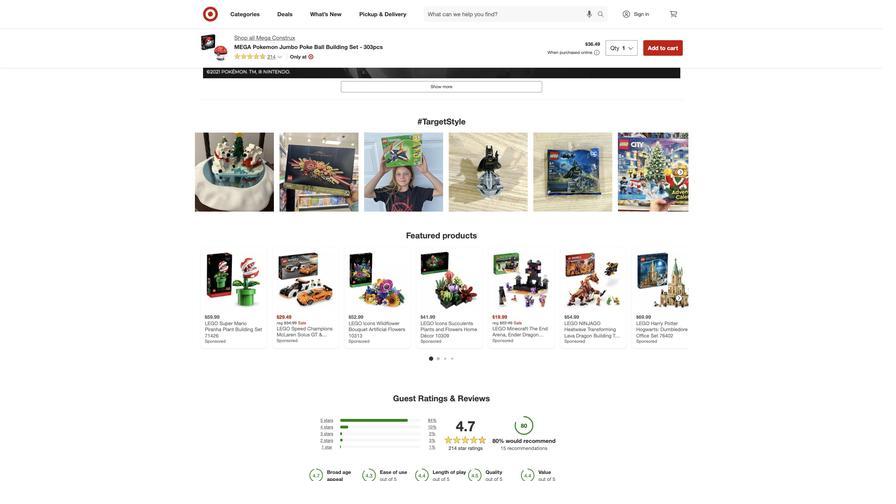 Task type: locate. For each thing, give the bounding box(es) containing it.
$41.99 lego icons succulents plants and flowers home décor 10309 sponsored
[[421, 314, 477, 344]]

1 horizontal spatial 214
[[449, 445, 457, 451]]

lego
[[205, 320, 218, 326], [349, 320, 362, 326], [421, 320, 434, 326], [565, 320, 578, 326], [637, 320, 650, 326], [277, 326, 290, 332], [493, 326, 506, 332]]

of for ease
[[393, 469, 398, 475]]

& right pickup
[[380, 10, 383, 17]]

3 stars from the top
[[324, 431, 334, 437]]

0 vertical spatial to
[[661, 44, 666, 52]]

lego for lego super mario piranha plant building set 71426
[[205, 320, 218, 326]]

% up 10 %
[[433, 418, 437, 423]]

sale inside $29.49 reg $34.99 sale lego speed champions mclaren solus gt & mclaren f1 lm 76918
[[298, 320, 306, 326]]

lego speed champions mclaren solus gt & mclaren f1 lm 76918 image
[[277, 252, 335, 310]]

1 vertical spatial 214
[[449, 445, 457, 451]]

icons inside $52.99 lego icons wildflower bouquet artificial flowers 10313 sponsored
[[363, 320, 375, 326]]

1 vertical spatial mclaren
[[277, 338, 296, 344]]

2 horizontal spatial building
[[594, 333, 612, 339]]

% up 15
[[499, 437, 505, 444]]

reviews
[[458, 393, 490, 403]]

user image by @brickboylego image
[[449, 133, 528, 212], [534, 133, 613, 212]]

all
[[249, 34, 255, 41]]

gt
[[311, 332, 318, 338]]

% for 84
[[433, 418, 437, 423]]

stand
[[278, 247, 289, 252]]

add to cart
[[648, 44, 679, 52]]

3 down 4
[[321, 431, 323, 437]]

top
[[431, 415, 437, 420]]

214 down pokemon
[[268, 54, 276, 60]]

sponsored down 71426
[[205, 339, 226, 344]]

% up 1 %
[[432, 438, 436, 443]]

2
[[430, 431, 432, 437], [321, 438, 323, 443]]

1 horizontal spatial 1
[[430, 445, 432, 450]]

4 stars
[[321, 425, 334, 430]]

categories
[[231, 10, 260, 17]]

ratings
[[419, 393, 448, 403]]

1 flowers from the left
[[388, 326, 405, 332]]

new
[[330, 10, 342, 17]]

1 horizontal spatial icons
[[435, 320, 447, 326]]

0 horizontal spatial 3
[[321, 431, 323, 437]]

building left -
[[326, 43, 348, 50]]

set inside $59.99 lego super mario piranha plant building set 71426 sponsored
[[255, 326, 262, 332]]

10309
[[436, 333, 449, 339]]

set down hogwarts:
[[651, 333, 659, 339]]

build the iconic poké ball from top to bottom
[[367, 415, 457, 420]]

84 %
[[428, 418, 437, 423]]

lego inside $52.99 lego icons wildflower bouquet artificial flowers 10313 sponsored
[[349, 320, 362, 326]]

jumbo right display
[[235, 247, 249, 252]]

reg inside $29.49 reg $34.99 sale lego speed champions mclaren solus gt & mclaren f1 lm 76918
[[277, 320, 283, 326]]

80
[[493, 437, 499, 444]]

image of mega pokemon jumbo poke ball building set - 303pcs image
[[201, 34, 229, 62]]

214 for 214
[[268, 54, 276, 60]]

bottom
[[443, 415, 457, 420]]

1 horizontal spatial 3
[[430, 438, 432, 443]]

0 horizontal spatial 5
[[321, 418, 323, 423]]

2 vertical spatial &
[[450, 393, 456, 403]]

solus
[[298, 332, 310, 338]]

sponsored inside $69.99 lego harry potter hogwarts: dumbledore office set 76402 sponsored
[[637, 339, 658, 344]]

0 horizontal spatial 214
[[268, 54, 276, 60]]

building inside $59.99 lego super mario piranha plant building set 71426 sponsored
[[235, 326, 253, 332]]

0 vertical spatial &
[[380, 10, 383, 17]]

user image by @targetboymoms image
[[618, 133, 697, 212]]

2 mclaren from the top
[[277, 338, 296, 344]]

0 horizontal spatial dragon
[[523, 332, 539, 338]]

to
[[661, 44, 666, 52], [438, 415, 442, 420]]

$59.99
[[205, 314, 220, 320]]

sale inside $19.99 reg $22.49 sale lego minecraft the end arena, ender dragon battle set 21242
[[514, 320, 522, 326]]

dragon
[[523, 332, 539, 338], [576, 333, 593, 339]]

featured
[[406, 230, 441, 240]]

star for 214
[[459, 445, 467, 451]]

0 horizontal spatial of
[[393, 469, 398, 475]]

lego inside $59.99 lego super mario piranha plant building set 71426 sponsored
[[205, 320, 218, 326]]

set right the "plant"
[[255, 326, 262, 332]]

from
[[420, 415, 429, 420]]

1 of from the left
[[393, 469, 398, 475]]

of left play at the bottom right
[[451, 469, 455, 475]]

0 vertical spatial building
[[326, 43, 348, 50]]

harry
[[651, 320, 664, 326]]

lego inside $54.99 lego ninjago heatwave transforming lava dragon building toy 71793
[[565, 320, 578, 326]]

inches
[[571, 415, 584, 420]]

1 horizontal spatial to
[[661, 44, 666, 52]]

dragon down heatwave
[[576, 333, 593, 339]]

mega
[[234, 43, 251, 50]]

0 horizontal spatial reg
[[277, 320, 283, 326]]

$41.99
[[421, 314, 436, 320]]

1 horizontal spatial user image by @brickboylego image
[[534, 133, 613, 212]]

add
[[648, 44, 659, 52]]

tall
[[585, 415, 591, 420]]

% down 3 %
[[432, 445, 436, 450]]

stars
[[324, 418, 334, 423], [324, 425, 334, 430], [324, 431, 334, 437], [324, 438, 334, 443]]

dragon inside $19.99 reg $22.49 sale lego minecraft the end arena, ender dragon battle set 21242
[[523, 332, 539, 338]]

2 for 2 %
[[430, 431, 432, 437]]

sale right $22.49
[[514, 320, 522, 326]]

214
[[268, 54, 276, 60], [449, 445, 457, 451]]

flowers down succulents
[[446, 326, 463, 332]]

lego for lego icons wildflower bouquet artificial flowers 10313
[[349, 320, 362, 326]]

1 reg from the left
[[277, 320, 283, 326]]

use
[[399, 469, 408, 475]]

lego inside $69.99 lego harry potter hogwarts: dumbledore office set 76402 sponsored
[[637, 320, 650, 326]]

& inside $29.49 reg $34.99 sale lego speed champions mclaren solus gt & mclaren f1 lm 76918
[[319, 332, 322, 338]]

sale
[[298, 320, 306, 326], [514, 320, 522, 326]]

71426
[[205, 333, 219, 339]]

pickup & delivery link
[[354, 6, 416, 22]]

1 vertical spatial 2
[[321, 438, 323, 443]]

deals link
[[272, 6, 302, 22]]

% inside 80 % would recommend 15 recommendations
[[499, 437, 505, 444]]

lego minecraft the end arena, ender dragon battle set 21242 image
[[493, 252, 551, 310]]

lego for lego harry potter hogwarts: dumbledore office set 76402
[[637, 320, 650, 326]]

sign in link
[[617, 6, 661, 22]]

1 horizontal spatial sale
[[514, 320, 522, 326]]

set left -
[[350, 43, 359, 50]]

2 stars from the top
[[324, 425, 334, 430]]

1 horizontal spatial of
[[451, 469, 455, 475]]

1 horizontal spatial building
[[326, 43, 348, 50]]

0 horizontal spatial 2
[[321, 438, 323, 443]]

sponsored down speed
[[277, 338, 298, 343]]

0 horizontal spatial star
[[325, 445, 332, 450]]

$59.99 lego super mario piranha plant building set 71426 sponsored
[[205, 314, 262, 344]]

0 horizontal spatial jumbo
[[235, 247, 249, 252]]

poké left on
[[251, 247, 261, 252]]

sponsored down 10313
[[349, 339, 370, 344]]

add to cart button
[[644, 40, 683, 56]]

stars down 4 stars
[[324, 431, 334, 437]]

2 up the '1 star'
[[321, 438, 323, 443]]

reg down $19.99
[[493, 320, 499, 326]]

4 stars from the top
[[324, 438, 334, 443]]

star left ratings
[[459, 445, 467, 451]]

sponsored down décor
[[421, 339, 442, 344]]

reg for lego minecraft the end arena, ender dragon battle set 21242
[[493, 320, 499, 326]]

1 sale from the left
[[298, 320, 306, 326]]

214 right 1 %
[[449, 445, 457, 451]]

star down 2 stars on the bottom of page
[[325, 445, 332, 450]]

ball inside shop all mega construx mega pokemon jumbo poke ball building set - 303pcs
[[315, 43, 325, 50]]

3 up 1 %
[[430, 438, 432, 443]]

2 of from the left
[[451, 469, 455, 475]]

length of play
[[433, 469, 467, 475]]

0 horizontal spatial user image by @brickboylego image
[[449, 133, 528, 212]]

1 horizontal spatial flowers
[[446, 326, 463, 332]]

1 down 3 %
[[430, 445, 432, 450]]

0 vertical spatial 214
[[268, 54, 276, 60]]

1 vertical spatial jumbo
[[235, 247, 249, 252]]

21242
[[516, 338, 530, 344]]

1 vertical spatial 3
[[430, 438, 432, 443]]

1 horizontal spatial dragon
[[576, 333, 593, 339]]

building
[[326, 43, 348, 50], [235, 326, 253, 332], [594, 333, 612, 339]]

lego inside "$41.99 lego icons succulents plants and flowers home décor 10309 sponsored"
[[421, 320, 434, 326]]

ender
[[508, 332, 522, 338]]

poké ball stands 5 inches tall
[[531, 415, 591, 420]]

featured products
[[406, 230, 477, 240]]

stars up 4 stars
[[324, 418, 334, 423]]

search
[[595, 11, 612, 18]]

1 horizontal spatial jumbo
[[280, 43, 298, 50]]

lm
[[305, 338, 312, 344]]

flowers down wildflower
[[388, 326, 405, 332]]

2 vertical spatial building
[[594, 333, 612, 339]]

0 vertical spatial mclaren
[[277, 332, 296, 338]]

& up 'bottom'
[[450, 393, 456, 403]]

2 flowers from the left
[[446, 326, 463, 332]]

flowers for wildflower
[[388, 326, 405, 332]]

super
[[219, 320, 233, 326]]

5 up 4
[[321, 418, 323, 423]]

lego up arena, at the right bottom of the page
[[493, 326, 506, 332]]

0 horizontal spatial sale
[[298, 320, 306, 326]]

icons up artificial
[[363, 320, 375, 326]]

1 icons from the left
[[363, 320, 375, 326]]

mega
[[257, 34, 271, 41]]

$69.99
[[637, 314, 652, 320]]

$54.99
[[565, 314, 580, 320]]

0 horizontal spatial 1
[[322, 445, 324, 450]]

proudly display jumbo poké ball on stand
[[203, 247, 289, 252]]

&
[[380, 10, 383, 17], [319, 332, 322, 338], [450, 393, 456, 403]]

0 horizontal spatial icons
[[363, 320, 375, 326]]

dragon down the
[[523, 332, 539, 338]]

& right gt
[[319, 332, 322, 338]]

mclaren
[[277, 332, 296, 338], [277, 338, 296, 344]]

cart
[[668, 44, 679, 52]]

stars for 5 stars
[[324, 418, 334, 423]]

reg down "$29.49"
[[277, 320, 283, 326]]

1 horizontal spatial 2
[[430, 431, 432, 437]]

% up 3 %
[[432, 431, 436, 437]]

set down ender at bottom
[[507, 338, 515, 344]]

qty 1
[[611, 44, 626, 52]]

1 vertical spatial &
[[319, 332, 322, 338]]

broad age appeal
[[327, 469, 352, 481]]

1 vertical spatial to
[[438, 415, 442, 420]]

lego down $59.99
[[205, 320, 218, 326]]

1 vertical spatial building
[[235, 326, 253, 332]]

hogwarts:
[[637, 326, 660, 332]]

transforming
[[588, 326, 616, 332]]

reg
[[277, 320, 283, 326], [493, 320, 499, 326]]

lego for lego icons succulents plants and flowers home décor 10309
[[421, 320, 434, 326]]

% for 3
[[432, 438, 436, 443]]

sponsored down "office"
[[637, 339, 658, 344]]

1 horizontal spatial star
[[459, 445, 467, 451]]

of left use
[[393, 469, 398, 475]]

set inside $69.99 lego harry potter hogwarts: dumbledore office set 76402 sponsored
[[651, 333, 659, 339]]

mclaren left f1
[[277, 338, 296, 344]]

building down mario
[[235, 326, 253, 332]]

2 sale from the left
[[514, 320, 522, 326]]

2 horizontal spatial poké
[[531, 415, 542, 420]]

lego ninjago heatwave transforming lava dragon building toy 71793 image
[[565, 252, 623, 310]]

0 horizontal spatial poké
[[251, 247, 261, 252]]

reg inside $19.99 reg $22.49 sale lego minecraft the end arena, ender dragon battle set 21242
[[493, 320, 499, 326]]

ball right poke on the top
[[315, 43, 325, 50]]

poké left stands
[[531, 415, 542, 420]]

lego down $69.99
[[637, 320, 650, 326]]

80 % would recommend 15 recommendations
[[493, 437, 556, 451]]

flowers inside $52.99 lego icons wildflower bouquet artificial flowers 10313 sponsored
[[388, 326, 405, 332]]

sale for minecraft
[[514, 320, 522, 326]]

1 stars from the top
[[324, 418, 334, 423]]

guest
[[393, 393, 416, 403]]

2 reg from the left
[[493, 320, 499, 326]]

stars down 5 stars
[[324, 425, 334, 430]]

0 horizontal spatial building
[[235, 326, 253, 332]]

icons inside "$41.99 lego icons succulents plants and flowers home décor 10309 sponsored"
[[435, 320, 447, 326]]

1 down 2 stars on the bottom of page
[[322, 445, 324, 450]]

flowers inside "$41.99 lego icons succulents plants and flowers home décor 10309 sponsored"
[[446, 326, 463, 332]]

5 left "inches"
[[567, 415, 570, 420]]

stars down 3 stars
[[324, 438, 334, 443]]

succulents
[[449, 320, 473, 326]]

2 icons from the left
[[435, 320, 447, 326]]

2 user image by @brickboylego image from the left
[[534, 133, 613, 212]]

0 vertical spatial 3
[[321, 431, 323, 437]]

flowers for succulents
[[446, 326, 463, 332]]

pickup
[[360, 10, 378, 17]]

mclaren down $34.99
[[277, 332, 296, 338]]

lego down $52.99
[[349, 320, 362, 326]]

% up 2 %
[[433, 425, 437, 430]]

ease of use
[[380, 469, 408, 475]]

jumbo down construx
[[280, 43, 298, 50]]

building down transforming on the bottom right of the page
[[594, 333, 612, 339]]

5
[[567, 415, 570, 420], [321, 418, 323, 423]]

1 mclaren from the top
[[277, 332, 296, 338]]

user image by @thislegoladylife image
[[195, 133, 274, 212]]

icons up and
[[435, 320, 447, 326]]

$19.99 reg $22.49 sale lego minecraft the end arena, ender dragon battle set 21242
[[493, 314, 548, 344]]

sale right $34.99
[[298, 320, 306, 326]]

0 vertical spatial jumbo
[[280, 43, 298, 50]]

1 horizontal spatial reg
[[493, 320, 499, 326]]

1 horizontal spatial poké
[[399, 415, 410, 420]]

shop
[[234, 34, 248, 41]]

$69.99 lego harry potter hogwarts: dumbledore office set 76402 sponsored
[[637, 314, 688, 344]]

0 vertical spatial 2
[[430, 431, 432, 437]]

lego down $54.99
[[565, 320, 578, 326]]

construx
[[272, 34, 296, 41]]

lego down "$29.49"
[[277, 326, 290, 332]]

lego up plants
[[421, 320, 434, 326]]

0 horizontal spatial flowers
[[388, 326, 405, 332]]

icons for artificial
[[363, 320, 375, 326]]

214 for 214 star ratings
[[449, 445, 457, 451]]

2 down 10 on the left of page
[[430, 431, 432, 437]]

to right top
[[438, 415, 442, 420]]

1 right qty
[[623, 44, 626, 52]]

1 for 1 star
[[322, 445, 324, 450]]

set
[[350, 43, 359, 50], [255, 326, 262, 332], [651, 333, 659, 339], [507, 338, 515, 344]]

to right the add
[[661, 44, 666, 52]]

arena,
[[493, 332, 507, 338]]

2 horizontal spatial &
[[450, 393, 456, 403]]

0 horizontal spatial &
[[319, 332, 322, 338]]

poké right iconic
[[399, 415, 410, 420]]



Task type: vqa. For each thing, say whether or not it's contained in the screenshot.
Navy
no



Task type: describe. For each thing, give the bounding box(es) containing it.
sponsored down arena, at the right bottom of the page
[[493, 338, 514, 343]]

the
[[379, 415, 385, 420]]

dumbledore
[[661, 326, 688, 332]]

minecraft
[[507, 326, 528, 332]]

lego icons succulents plants and flowers home décor 10309 image
[[421, 252, 479, 310]]

user image by @craftykate5 image
[[364, 133, 443, 212]]

length
[[433, 469, 449, 475]]

5 stars
[[321, 418, 334, 423]]

stars for 4 stars
[[324, 425, 334, 430]]

set inside shop all mega construx mega pokemon jumbo poke ball building set - 303pcs
[[350, 43, 359, 50]]

icons for and
[[435, 320, 447, 326]]

$34.99
[[284, 320, 297, 326]]

delivery
[[385, 10, 407, 17]]

1 user image by @brickboylego image from the left
[[449, 133, 528, 212]]

guest ratings & reviews
[[393, 393, 490, 403]]

lego icons wildflower bouquet artificial flowers 10313 image
[[349, 252, 407, 310]]

303pcs
[[364, 43, 383, 50]]

2 horizontal spatial 1
[[623, 44, 626, 52]]

76918
[[313, 338, 327, 344]]

$36.49
[[586, 41, 601, 47]]

and
[[436, 326, 444, 332]]

1 star
[[322, 445, 332, 450]]

poke
[[300, 43, 313, 50]]

recommend
[[524, 437, 556, 444]]

products
[[443, 230, 477, 240]]

$54.99 lego ninjago heatwave transforming lava dragon building toy 71793
[[565, 314, 621, 345]]

wildflower
[[377, 320, 400, 326]]

qty
[[611, 44, 620, 52]]

-
[[360, 43, 362, 50]]

only
[[290, 54, 301, 60]]

heatwave
[[565, 326, 587, 332]]

1 horizontal spatial 5
[[567, 415, 570, 420]]

purchased
[[560, 50, 580, 55]]

to inside "button"
[[661, 44, 666, 52]]

on
[[271, 247, 276, 252]]

reg for lego speed champions mclaren solus gt & mclaren f1 lm 76918
[[277, 320, 283, 326]]

building inside shop all mega construx mega pokemon jumbo poke ball building set - 303pcs
[[326, 43, 348, 50]]

of for length
[[451, 469, 455, 475]]

recommendations
[[508, 445, 548, 451]]

2 stars
[[321, 438, 334, 443]]

sale for speed
[[298, 320, 306, 326]]

3 stars
[[321, 431, 334, 437]]

lava
[[565, 333, 575, 339]]

% for 2
[[432, 431, 436, 437]]

214 star ratings
[[449, 445, 483, 451]]

ball left stands
[[543, 415, 551, 420]]

$29.49
[[277, 314, 292, 320]]

$52.99 lego icons wildflower bouquet artificial flowers 10313 sponsored
[[349, 314, 405, 344]]

% for 1
[[432, 445, 436, 450]]

display
[[220, 247, 234, 252]]

dragon inside $54.99 lego ninjago heatwave transforming lava dragon building toy 71793
[[576, 333, 593, 339]]

ninjago
[[579, 320, 601, 326]]

lego harry potter hogwarts: dumbledore office set 76402 image
[[637, 252, 695, 310]]

1 %
[[430, 445, 436, 450]]

star for 1
[[325, 445, 332, 450]]

décor
[[421, 333, 434, 339]]

mario
[[234, 320, 247, 326]]

$29.49 reg $34.99 sale lego speed champions mclaren solus gt & mclaren f1 lm 76918
[[277, 314, 333, 344]]

what's new
[[310, 10, 342, 17]]

would
[[506, 437, 522, 444]]

10 %
[[428, 425, 437, 430]]

pickup & delivery
[[360, 10, 407, 17]]

end
[[539, 326, 548, 332]]

home
[[464, 326, 477, 332]]

toy
[[613, 333, 621, 339]]

3 for 3 %
[[430, 438, 432, 443]]

search button
[[595, 6, 612, 23]]

broad
[[327, 469, 341, 475]]

stars for 3 stars
[[324, 431, 334, 437]]

shop all mega construx mega pokemon jumbo poke ball building set - 303pcs
[[234, 34, 383, 50]]

set inside $19.99 reg $22.49 sale lego minecraft the end arena, ender dragon battle set 21242
[[507, 338, 515, 344]]

building inside $54.99 lego ninjago heatwave transforming lava dragon building toy 71793
[[594, 333, 612, 339]]

0 horizontal spatial to
[[438, 415, 442, 420]]

1 for 1 %
[[430, 445, 432, 450]]

jumbo inside shop all mega construx mega pokemon jumbo poke ball building set - 303pcs
[[280, 43, 298, 50]]

71793
[[565, 339, 579, 345]]

when purchased online
[[548, 50, 593, 55]]

sponsored inside $59.99 lego super mario piranha plant building set 71426 sponsored
[[205, 339, 226, 344]]

% for 80
[[499, 437, 505, 444]]

15
[[501, 445, 507, 451]]

office
[[637, 333, 650, 339]]

10313
[[349, 333, 363, 339]]

online
[[582, 50, 593, 55]]

2 for 2 stars
[[321, 438, 323, 443]]

$52.99
[[349, 314, 364, 320]]

speed
[[291, 326, 306, 332]]

plant
[[223, 326, 234, 332]]

$22.49
[[500, 320, 513, 326]]

stars for 2 stars
[[324, 438, 334, 443]]

lego inside $29.49 reg $34.99 sale lego speed champions mclaren solus gt & mclaren f1 lm 76918
[[277, 326, 290, 332]]

the
[[530, 326, 538, 332]]

poké for jumbo
[[251, 247, 261, 252]]

3 %
[[430, 438, 436, 443]]

1 horizontal spatial &
[[380, 10, 383, 17]]

ratings
[[468, 445, 483, 451]]

bouquet
[[349, 326, 368, 332]]

age
[[343, 469, 352, 475]]

at
[[302, 54, 307, 60]]

3 for 3 stars
[[321, 431, 323, 437]]

sponsored inside $52.99 lego icons wildflower bouquet artificial flowers 10313 sponsored
[[349, 339, 370, 344]]

lego super mario piranha plant building set 71426 image
[[205, 252, 263, 310]]

sponsored down lava
[[565, 339, 586, 344]]

iconic
[[386, 415, 398, 420]]

sponsored inside "$41.99 lego icons succulents plants and flowers home décor 10309 sponsored"
[[421, 339, 442, 344]]

lego inside $19.99 reg $22.49 sale lego minecraft the end arena, ender dragon battle set 21242
[[493, 326, 506, 332]]

piranha
[[205, 326, 221, 332]]

ball left on
[[262, 247, 270, 252]]

poké for iconic
[[399, 415, 410, 420]]

#targetstyle
[[418, 117, 466, 126]]

plants
[[421, 326, 435, 332]]

user image by @hip2save image
[[280, 133, 359, 212]]

% for 10
[[433, 425, 437, 430]]

$19.99
[[493, 314, 508, 320]]

deals
[[278, 10, 293, 17]]

champions
[[307, 326, 333, 332]]

only at
[[290, 54, 307, 60]]

4
[[321, 425, 323, 430]]

What can we help you find? suggestions appear below search field
[[424, 6, 600, 22]]

show
[[431, 84, 442, 89]]

build
[[367, 415, 377, 420]]

ball left from
[[411, 415, 419, 420]]

categories link
[[225, 6, 269, 22]]

when
[[548, 50, 559, 55]]

show more
[[431, 84, 453, 89]]

sign
[[635, 11, 645, 17]]

lego for lego ninjago heatwave transforming lava dragon building toy 71793
[[565, 320, 578, 326]]



